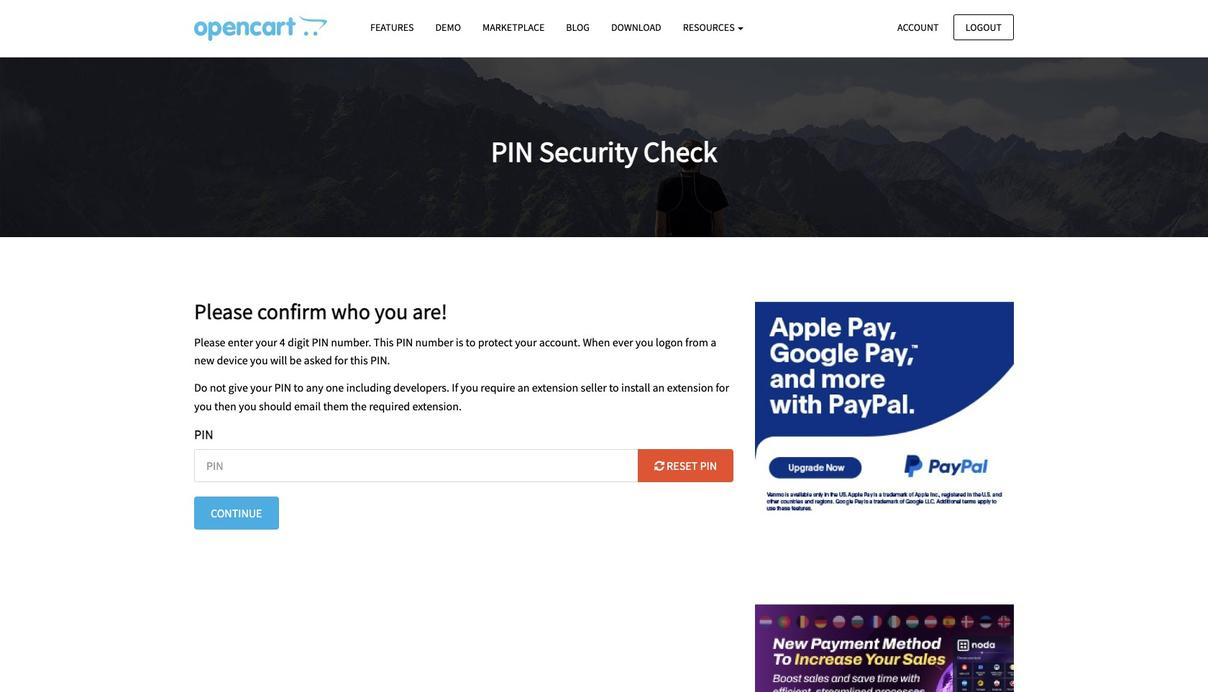 Task type: vqa. For each thing, say whether or not it's contained in the screenshot.
enter
yes



Task type: describe. For each thing, give the bounding box(es) containing it.
one
[[326, 381, 344, 395]]

are!
[[412, 298, 448, 325]]

account.
[[539, 335, 581, 349]]

demo link
[[425, 15, 472, 40]]

marketplace
[[483, 21, 545, 34]]

logout
[[966, 21, 1002, 33]]

you right if
[[461, 381, 478, 395]]

2 extension from the left
[[667, 381, 714, 395]]

pin.
[[370, 353, 390, 368]]

not
[[210, 381, 226, 395]]

this
[[374, 335, 394, 349]]

if
[[452, 381, 458, 395]]

asked
[[304, 353, 332, 368]]

reset
[[667, 459, 698, 473]]

you left will at the left bottom of the page
[[250, 353, 268, 368]]

for inside do not give your pin to any one including developers. if you require an extension seller to install an extension for you then you should email them the required extension.
[[716, 381, 729, 395]]

protect
[[478, 335, 513, 349]]

enter
[[228, 335, 253, 349]]

require
[[481, 381, 515, 395]]

security
[[539, 134, 638, 170]]

demo
[[436, 21, 461, 34]]

logout link
[[954, 14, 1014, 40]]

please enter your 4 digit pin number. this pin number is to protect your account. when ever you logon from a new device you will be asked for this pin.
[[194, 335, 717, 368]]

features link
[[360, 15, 425, 40]]

account
[[898, 21, 939, 33]]

blog link
[[556, 15, 601, 40]]

them
[[323, 399, 349, 413]]

do not give your pin to any one including developers. if you require an extension seller to install an extension for you then you should email them the required extension.
[[194, 381, 729, 413]]

install
[[622, 381, 651, 395]]

1 extension from the left
[[532, 381, 579, 395]]

this
[[350, 353, 368, 368]]

pin
[[700, 459, 717, 473]]

account pin image
[[194, 15, 327, 41]]

please for please enter your 4 digit pin number. this pin number is to protect your account. when ever you logon from a new device you will be asked for this pin.
[[194, 335, 226, 349]]

you down give
[[239, 399, 257, 413]]

please confirm who you are!
[[194, 298, 448, 325]]

paypal blog image
[[755, 281, 1014, 540]]

required
[[369, 399, 410, 413]]

check
[[644, 134, 717, 170]]

continue button
[[194, 497, 279, 530]]

your left 4
[[256, 335, 277, 349]]

marketplace link
[[472, 15, 556, 40]]

then
[[214, 399, 237, 413]]

ever
[[613, 335, 634, 349]]



Task type: locate. For each thing, give the bounding box(es) containing it.
4
[[280, 335, 285, 349]]

download link
[[601, 15, 672, 40]]

1 horizontal spatial extension
[[667, 381, 714, 395]]

2 horizontal spatial to
[[609, 381, 619, 395]]

2 please from the top
[[194, 335, 226, 349]]

your
[[256, 335, 277, 349], [515, 335, 537, 349], [250, 381, 272, 395]]

continue
[[211, 506, 262, 521]]

your right give
[[250, 381, 272, 395]]

developers.
[[394, 381, 450, 395]]

to left any
[[294, 381, 304, 395]]

including
[[346, 381, 391, 395]]

your inside do not give your pin to any one including developers. if you require an extension seller to install an extension for you then you should email them the required extension.
[[250, 381, 272, 395]]

you right ever at right
[[636, 335, 654, 349]]

resources
[[683, 21, 737, 34]]

please up enter
[[194, 298, 253, 325]]

pin inside do not give your pin to any one including developers. if you require an extension seller to install an extension for you then you should email them the required extension.
[[274, 381, 291, 395]]

extension
[[532, 381, 579, 395], [667, 381, 714, 395]]

to right seller
[[609, 381, 619, 395]]

when
[[583, 335, 610, 349]]

the
[[351, 399, 367, 413]]

pin security check
[[491, 134, 717, 170]]

new
[[194, 353, 215, 368]]

please
[[194, 298, 253, 325], [194, 335, 226, 349]]

please inside please enter your 4 digit pin number. this pin number is to protect your account. when ever you logon from a new device you will be asked for this pin.
[[194, 335, 226, 349]]

1 horizontal spatial an
[[653, 381, 665, 395]]

is
[[456, 335, 464, 349]]

noda image
[[755, 554, 1014, 693]]

extension down from
[[667, 381, 714, 395]]

to right 'is' at the left of page
[[466, 335, 476, 349]]

please up new
[[194, 335, 226, 349]]

to
[[466, 335, 476, 349], [294, 381, 304, 395], [609, 381, 619, 395]]

1 horizontal spatial to
[[466, 335, 476, 349]]

digit
[[288, 335, 310, 349]]

account link
[[886, 14, 951, 40]]

0 vertical spatial for
[[335, 353, 348, 368]]

you down do
[[194, 399, 212, 413]]

PIN password field
[[194, 449, 639, 482]]

for
[[335, 353, 348, 368], [716, 381, 729, 395]]

from
[[686, 335, 709, 349]]

email
[[294, 399, 321, 413]]

for down "a"
[[716, 381, 729, 395]]

for left 'this'
[[335, 353, 348, 368]]

seller
[[581, 381, 607, 395]]

to inside please enter your 4 digit pin number. this pin number is to protect your account. when ever you logon from a new device you will be asked for this pin.
[[466, 335, 476, 349]]

reset pin
[[665, 459, 717, 473]]

pin
[[491, 134, 534, 170], [312, 335, 329, 349], [396, 335, 413, 349], [274, 381, 291, 395], [194, 427, 213, 443]]

will
[[270, 353, 287, 368]]

number.
[[331, 335, 371, 349]]

features
[[370, 21, 414, 34]]

an
[[518, 381, 530, 395], [653, 381, 665, 395]]

do
[[194, 381, 208, 395]]

you up this
[[375, 298, 408, 325]]

should
[[259, 399, 292, 413]]

number
[[415, 335, 454, 349]]

blog
[[566, 21, 590, 34]]

0 horizontal spatial for
[[335, 353, 348, 368]]

an right require
[[518, 381, 530, 395]]

who
[[331, 298, 370, 325]]

0 horizontal spatial extension
[[532, 381, 579, 395]]

an right install at the bottom right
[[653, 381, 665, 395]]

0 horizontal spatial an
[[518, 381, 530, 395]]

refresh image
[[655, 460, 665, 472]]

for inside please enter your 4 digit pin number. this pin number is to protect your account. when ever you logon from a new device you will be asked for this pin.
[[335, 353, 348, 368]]

be
[[290, 353, 302, 368]]

resources link
[[672, 15, 755, 40]]

a
[[711, 335, 717, 349]]

you
[[375, 298, 408, 325], [636, 335, 654, 349], [250, 353, 268, 368], [461, 381, 478, 395], [194, 399, 212, 413], [239, 399, 257, 413]]

any
[[306, 381, 324, 395]]

0 horizontal spatial to
[[294, 381, 304, 395]]

reset pin button
[[638, 449, 734, 482]]

confirm
[[257, 298, 327, 325]]

0 vertical spatial please
[[194, 298, 253, 325]]

logon
[[656, 335, 683, 349]]

extension.
[[413, 399, 462, 413]]

device
[[217, 353, 248, 368]]

1 an from the left
[[518, 381, 530, 395]]

1 horizontal spatial for
[[716, 381, 729, 395]]

your right protect in the left of the page
[[515, 335, 537, 349]]

2 an from the left
[[653, 381, 665, 395]]

please for please confirm who you are!
[[194, 298, 253, 325]]

give
[[228, 381, 248, 395]]

1 vertical spatial please
[[194, 335, 226, 349]]

extension left seller
[[532, 381, 579, 395]]

1 vertical spatial for
[[716, 381, 729, 395]]

download
[[611, 21, 662, 34]]

1 please from the top
[[194, 298, 253, 325]]



